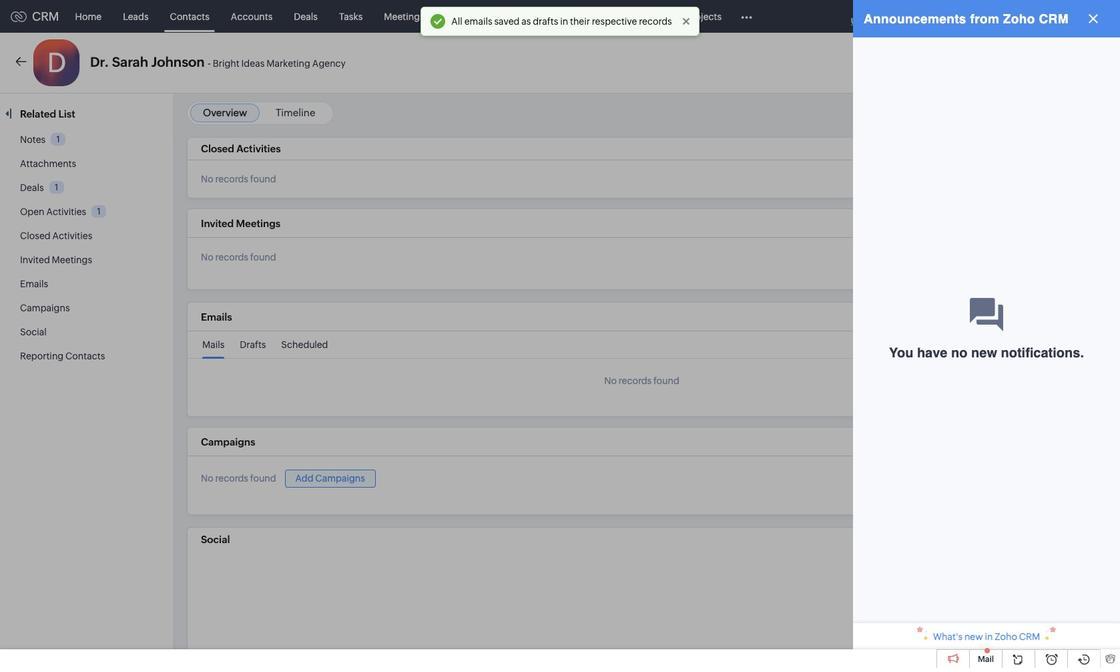 Task type: locate. For each thing, give the bounding box(es) containing it.
meetings link
[[374, 0, 435, 32]]

0 vertical spatial contacts
[[170, 11, 210, 22]]

reporting
[[20, 351, 64, 361]]

1 horizontal spatial campaigns link
[[533, 0, 604, 32]]

1 horizontal spatial deals
[[294, 11, 318, 22]]

deals up open
[[20, 182, 44, 193]]

0 horizontal spatial invited meetings
[[20, 255, 92, 265]]

1 horizontal spatial contacts
[[170, 11, 210, 22]]

crm right zoho
[[1020, 631, 1041, 642]]

campaigns
[[544, 11, 594, 22], [20, 303, 70, 313], [201, 436, 256, 448], [316, 473, 365, 484]]

0 vertical spatial invited
[[201, 218, 234, 229]]

activities up invited meetings link
[[52, 230, 92, 241]]

deals link up open
[[20, 182, 44, 193]]

1 horizontal spatial invited
[[201, 218, 234, 229]]

compose
[[1005, 312, 1047, 323]]

0 vertical spatial deals link
[[283, 0, 329, 32]]

agency
[[312, 58, 346, 69]]

0 horizontal spatial meetings
[[52, 255, 92, 265]]

closed activities up invited meetings link
[[20, 230, 92, 241]]

contacts up johnson
[[170, 11, 210, 22]]

1 horizontal spatial deals link
[[283, 0, 329, 32]]

deals
[[294, 11, 318, 22], [20, 182, 44, 193]]

0 vertical spatial deals
[[294, 11, 318, 22]]

closed down open
[[20, 230, 51, 241]]

in right new
[[986, 631, 994, 642]]

campaigns link down emails link
[[20, 303, 70, 313]]

0 vertical spatial in
[[561, 16, 569, 27]]

0 horizontal spatial contacts
[[66, 351, 105, 361]]

1 horizontal spatial crm
[[1020, 631, 1041, 642]]

0 vertical spatial invited meetings
[[201, 218, 281, 229]]

1 vertical spatial deals
[[20, 182, 44, 193]]

campaigns link right as
[[533, 0, 604, 32]]

ideas
[[241, 58, 265, 69]]

respective
[[592, 16, 638, 27]]

projects link
[[676, 0, 733, 32]]

crm
[[32, 9, 59, 23], [1020, 631, 1041, 642]]

1 for open activities
[[97, 206, 101, 216]]

2 vertical spatial activities
[[52, 230, 92, 241]]

documents link
[[604, 0, 676, 32]]

1 vertical spatial campaigns link
[[20, 303, 70, 313]]

0 horizontal spatial in
[[561, 16, 569, 27]]

closed activities down overview in the left top of the page
[[201, 143, 281, 154]]

invited
[[201, 218, 234, 229], [20, 255, 50, 265]]

emails down invited meetings link
[[20, 279, 48, 289]]

0 vertical spatial campaigns link
[[533, 0, 604, 32]]

1 vertical spatial closed activities
[[20, 230, 92, 241]]

0 horizontal spatial campaigns link
[[20, 303, 70, 313]]

reports
[[488, 11, 523, 22]]

1 vertical spatial meetings
[[236, 218, 281, 229]]

1 horizontal spatial emails
[[201, 311, 232, 323]]

1 vertical spatial 1
[[55, 182, 58, 192]]

1 vertical spatial invited
[[20, 255, 50, 265]]

emails
[[20, 279, 48, 289], [201, 311, 232, 323]]

closed down overview in the left top of the page
[[201, 143, 234, 154]]

1 vertical spatial deals link
[[20, 182, 44, 193]]

0 horizontal spatial deals
[[20, 182, 44, 193]]

related list
[[20, 108, 78, 120]]

upgrade
[[852, 17, 890, 26]]

reports link
[[478, 0, 533, 32]]

0 vertical spatial crm
[[32, 9, 59, 23]]

1 vertical spatial social
[[201, 534, 230, 545]]

0 horizontal spatial emails
[[20, 279, 48, 289]]

documents
[[615, 11, 666, 22]]

tasks link
[[329, 0, 374, 32]]

1 vertical spatial emails
[[201, 311, 232, 323]]

invited meetings link
[[20, 255, 92, 265]]

reporting contacts link
[[20, 351, 105, 361]]

social
[[20, 327, 47, 337], [201, 534, 230, 545]]

1 vertical spatial closed
[[20, 230, 51, 241]]

bright
[[213, 58, 240, 69]]

activities up the closed activities link on the top left of the page
[[46, 206, 86, 217]]

closed activities
[[201, 143, 281, 154], [20, 230, 92, 241]]

campaigns link
[[533, 0, 604, 32], [20, 303, 70, 313]]

1 horizontal spatial meetings
[[236, 218, 281, 229]]

1 right open activities
[[97, 206, 101, 216]]

drafts
[[533, 16, 559, 27]]

in left their
[[561, 16, 569, 27]]

deals left tasks link
[[294, 11, 318, 22]]

crm link
[[11, 9, 59, 23]]

crm right logo
[[32, 9, 59, 23]]

1
[[56, 134, 60, 144], [55, 182, 58, 192], [97, 206, 101, 216]]

as
[[522, 16, 531, 27]]

meetings
[[384, 11, 425, 22], [236, 218, 281, 229], [52, 255, 92, 265]]

no
[[201, 174, 214, 184], [201, 252, 214, 263], [605, 375, 617, 386], [201, 473, 214, 484]]

1 up open activities
[[55, 182, 58, 192]]

logo image
[[11, 11, 27, 22]]

what's new in zoho crm link
[[854, 623, 1121, 649]]

0 vertical spatial meetings
[[384, 11, 425, 22]]

marketing
[[267, 58, 311, 69]]

all emails saved as drafts in their respective records
[[452, 16, 672, 27]]

contacts right reporting in the bottom of the page
[[66, 351, 105, 361]]

activities down overview in the left top of the page
[[237, 143, 281, 154]]

0 horizontal spatial closed
[[20, 230, 51, 241]]

attachments link
[[20, 158, 76, 169]]

1 horizontal spatial invited meetings
[[201, 218, 281, 229]]

2 vertical spatial 1
[[97, 206, 101, 216]]

1 vertical spatial contacts
[[66, 351, 105, 361]]

activities for the closed activities link on the top left of the page
[[52, 230, 92, 241]]

add
[[296, 473, 314, 484]]

closed
[[201, 143, 234, 154], [20, 230, 51, 241]]

sarah
[[112, 54, 148, 69]]

leads link
[[112, 0, 159, 32]]

1 vertical spatial crm
[[1020, 631, 1041, 642]]

0 vertical spatial social
[[20, 327, 47, 337]]

tasks
[[339, 11, 363, 22]]

notes
[[20, 134, 46, 145]]

calls
[[446, 11, 467, 22]]

no records found
[[201, 174, 276, 184], [201, 252, 276, 263], [605, 375, 680, 386], [201, 473, 276, 484]]

emails up mails
[[201, 311, 232, 323]]

0 vertical spatial 1
[[56, 134, 60, 144]]

dr. sarah johnson - bright ideas marketing agency
[[90, 54, 346, 69]]

0 vertical spatial closed activities
[[201, 143, 281, 154]]

open activities
[[20, 206, 86, 217]]

in
[[561, 16, 569, 27], [986, 631, 994, 642]]

0 vertical spatial emails
[[20, 279, 48, 289]]

1 horizontal spatial social
[[201, 534, 230, 545]]

contacts inside contacts link
[[170, 11, 210, 22]]

-
[[208, 57, 211, 69]]

add campaigns link
[[285, 470, 376, 488]]

2 horizontal spatial meetings
[[384, 11, 425, 22]]

compose email
[[1005, 312, 1073, 323]]

deals link
[[283, 0, 329, 32], [20, 182, 44, 193]]

records
[[639, 16, 672, 27], [215, 174, 248, 184], [215, 252, 248, 263], [619, 375, 652, 386], [215, 473, 248, 484]]

deals link left tasks at left
[[283, 0, 329, 32]]

invited meetings
[[201, 218, 281, 229], [20, 255, 92, 265]]

1 vertical spatial activities
[[46, 206, 86, 217]]

contacts
[[170, 11, 210, 22], [66, 351, 105, 361]]

1 right notes link
[[56, 134, 60, 144]]

1 horizontal spatial closed
[[201, 143, 234, 154]]

0 horizontal spatial crm
[[32, 9, 59, 23]]

found
[[250, 174, 276, 184], [250, 252, 276, 263], [654, 375, 680, 386], [250, 473, 276, 484]]

1 horizontal spatial in
[[986, 631, 994, 642]]

0 horizontal spatial closed activities
[[20, 230, 92, 241]]

activities
[[237, 143, 281, 154], [46, 206, 86, 217], [52, 230, 92, 241]]



Task type: describe. For each thing, give the bounding box(es) containing it.
their
[[570, 16, 591, 27]]

0 horizontal spatial deals link
[[20, 182, 44, 193]]

2 vertical spatial meetings
[[52, 255, 92, 265]]

1 for deals
[[55, 182, 58, 192]]

0 vertical spatial closed
[[201, 143, 234, 154]]

list
[[58, 108, 75, 120]]

all
[[452, 16, 463, 27]]

reporting contacts
[[20, 351, 105, 361]]

free
[[862, 6, 879, 16]]

activities for open activities link
[[46, 206, 86, 217]]

what's
[[934, 631, 963, 642]]

closed activities link
[[20, 230, 92, 241]]

open
[[20, 206, 44, 217]]

timeline
[[276, 107, 316, 118]]

free upgrade
[[852, 6, 890, 26]]

0 horizontal spatial invited
[[20, 255, 50, 265]]

saved
[[495, 16, 520, 27]]

home link
[[65, 0, 112, 32]]

home
[[75, 11, 102, 22]]

new
[[965, 631, 984, 642]]

social link
[[20, 327, 47, 337]]

overview link
[[203, 107, 247, 118]]

1 horizontal spatial closed activities
[[201, 143, 281, 154]]

calls link
[[435, 0, 478, 32]]

leads
[[123, 11, 149, 22]]

johnson
[[151, 54, 205, 69]]

what's new in zoho crm
[[934, 631, 1041, 642]]

scheduled
[[281, 339, 328, 350]]

accounts
[[231, 11, 273, 22]]

open activities link
[[20, 206, 86, 217]]

contacts link
[[159, 0, 220, 32]]

mails
[[202, 339, 225, 350]]

emails
[[465, 16, 493, 27]]

email
[[1049, 312, 1073, 323]]

emails link
[[20, 279, 48, 289]]

drafts
[[240, 339, 266, 350]]

overview
[[203, 107, 247, 118]]

d
[[47, 47, 66, 78]]

attachments
[[20, 158, 76, 169]]

0 horizontal spatial social
[[20, 327, 47, 337]]

1 for notes
[[56, 134, 60, 144]]

0 vertical spatial activities
[[237, 143, 281, 154]]

projects
[[687, 11, 722, 22]]

bright ideas marketing agency link
[[213, 58, 346, 69]]

related
[[20, 108, 56, 120]]

1 vertical spatial invited meetings
[[20, 255, 92, 265]]

add campaigns
[[296, 473, 365, 484]]

zoho
[[995, 631, 1018, 642]]

notes link
[[20, 134, 46, 145]]

timeline link
[[276, 107, 316, 118]]

mail
[[979, 655, 995, 664]]

1 vertical spatial in
[[986, 631, 994, 642]]

dr.
[[90, 54, 109, 69]]

accounts link
[[220, 0, 283, 32]]



Task type: vqa. For each thing, say whether or not it's contained in the screenshot.
the MMM D, YYYY Text Box
no



